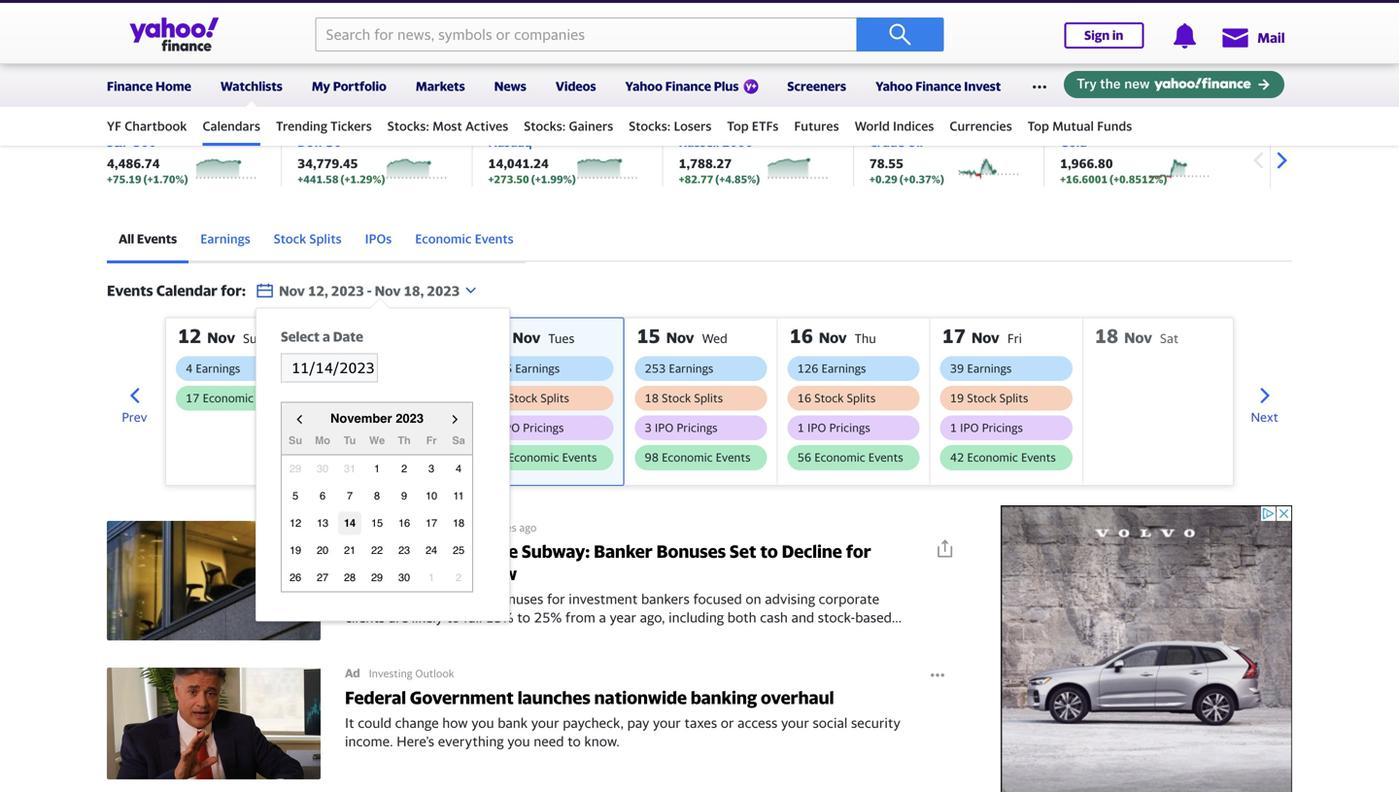 Task type: locate. For each thing, give the bounding box(es) containing it.
events for 17 economic events
[[257, 391, 292, 405]]

events left sa
[[410, 421, 444, 435]]

ipo up 87
[[501, 421, 520, 435]]

13 up 398
[[331, 324, 354, 347]]

2 vertical spatial 17
[[426, 517, 438, 529]]

splits up 34 economic events
[[388, 391, 417, 405]]

7 button
[[338, 485, 362, 508]]

0 horizontal spatial stocks:
[[388, 119, 429, 134]]

stocks: left most at the left top of page
[[388, 119, 429, 134]]

27 down 20 button
[[317, 572, 329, 584]]

could
[[358, 715, 392, 731]]

0 vertical spatial to
[[760, 541, 778, 562]]

5 left 6
[[293, 490, 298, 502]]

0 horizontal spatial finance
[[107, 79, 153, 94]]

1 ipo pricings down 16 stock splits
[[798, 421, 871, 435]]

tu
[[344, 435, 356, 447]]

yahoo up world indices
[[876, 79, 913, 94]]

stock down 39 earnings
[[967, 391, 997, 405]]

economic for 42 economic events
[[967, 451, 1018, 464]]

stocks: most actives
[[388, 119, 509, 134]]

watchlists
[[221, 79, 283, 94]]

markets
[[416, 79, 465, 94]]

yf
[[107, 119, 121, 134]]

0 horizontal spatial 14
[[344, 517, 356, 529]]

economic for 17 economic events
[[203, 391, 254, 405]]

12 for 12 nov sun
[[178, 324, 201, 347]]

12 up 4 earnings in the top left of the page
[[178, 324, 201, 347]]

2 vertical spatial 18
[[453, 517, 465, 529]]

1 horizontal spatial finance
[[665, 79, 711, 94]]

events down +273.50
[[475, 231, 514, 246]]

close
[[1162, 112, 1187, 125]]

1 vertical spatial 12
[[290, 517, 301, 529]]

in down 25 button
[[449, 563, 465, 584]]

4 ipo from the left
[[960, 421, 979, 435]]

0 vertical spatial 5
[[293, 490, 298, 502]]

16 down 9 button at the left bottom
[[398, 517, 410, 529]]

row
[[482, 563, 517, 584]]

events for 42 economic events
[[1021, 451, 1056, 464]]

0 horizontal spatial 12
[[178, 324, 201, 347]]

0 horizontal spatial 2
[[401, 463, 407, 475]]

earnings link
[[189, 218, 262, 263]]

1 horizontal spatial 17
[[426, 517, 438, 529]]

earnings up 16 stock splits
[[822, 361, 866, 375]]

14 down 7 button
[[344, 517, 356, 529]]

0 horizontal spatial your
[[531, 715, 559, 731]]

1 horizontal spatial yahoo
[[876, 79, 913, 94]]

16
[[790, 324, 813, 347], [798, 391, 812, 405], [398, 517, 410, 529]]

0 horizontal spatial minutes
[[478, 521, 517, 534]]

finance left 'plus'
[[665, 79, 711, 94]]

wall street takes the subway: banker bonuses set to decline for second year in a row
[[345, 541, 871, 584]]

3 inside button
[[429, 463, 435, 475]]

we
[[369, 435, 385, 447]]

3 ipo pricings
[[645, 421, 718, 435]]

nov left sat on the right top
[[1125, 329, 1153, 346]]

events down 19 stock splits
[[1021, 451, 1056, 464]]

events left 42
[[869, 451, 904, 464]]

stock down 945 earnings on the top left of page
[[508, 391, 538, 405]]

nov inside 14 nov tues
[[513, 329, 541, 346]]

15 inside button
[[371, 517, 383, 529]]

30 inside 30 button
[[398, 572, 410, 584]]

russell
[[679, 135, 719, 150]]

earnings for 15
[[669, 361, 714, 375]]

mo
[[315, 435, 330, 447]]

(+1.29%)
[[341, 173, 385, 186]]

1 top from the left
[[727, 119, 749, 134]]

31
[[344, 463, 356, 475]]

dow 30 34,779.45 +441.58 (+1.29%)
[[298, 135, 385, 186]]

0 vertical spatial 11
[[338, 391, 352, 405]]

2 vertical spatial 30
[[398, 572, 410, 584]]

1 vertical spatial in
[[1189, 112, 1199, 125]]

ipo inside "link"
[[501, 421, 520, 435]]

to
[[760, 541, 778, 562], [568, 733, 581, 749]]

0 vertical spatial 30
[[326, 135, 342, 150]]

1 vertical spatial 19
[[290, 544, 301, 556]]

26
[[290, 572, 301, 584]]

stock for 13
[[356, 391, 385, 405]]

19 inside the 19 button
[[290, 544, 301, 556]]

nov up '398 earnings'
[[360, 329, 388, 346]]

2023 up th
[[396, 411, 424, 426]]

1 vertical spatial 11
[[453, 490, 464, 502]]

finance left invest
[[916, 79, 962, 94]]

27 stock splits
[[491, 391, 569, 405]]

1 horizontal spatial 11
[[453, 490, 464, 502]]

0 horizontal spatial 11
[[338, 391, 352, 405]]

your right pay
[[653, 715, 681, 731]]

2 ipo from the left
[[655, 421, 674, 435]]

0 vertical spatial street
[[389, 521, 419, 534]]

1 horizontal spatial 19
[[950, 391, 964, 405]]

a inside wall street takes the subway: banker bonuses set to decline for second year in a row
[[468, 563, 478, 584]]

ipo up 42
[[960, 421, 979, 435]]

16 for 16 nov thu
[[790, 324, 813, 347]]

1 vertical spatial street
[[385, 541, 436, 562]]

to inside wall street takes the subway: banker bonuses set to decline for second year in a row
[[760, 541, 778, 562]]

1 vertical spatial wall
[[345, 541, 381, 562]]

pricings inside "link"
[[523, 421, 564, 435]]

2 vertical spatial in
[[449, 563, 465, 584]]

11 up november
[[338, 391, 352, 405]]

14 for 14
[[344, 517, 356, 529]]

1 vertical spatial 14
[[344, 517, 356, 529]]

18 down 253
[[645, 391, 659, 405]]

15
[[637, 324, 661, 347], [371, 517, 383, 529]]

5 right '•'
[[468, 521, 475, 534]]

0 vertical spatial 14
[[483, 324, 507, 347]]

nov
[[279, 283, 305, 299], [375, 283, 401, 299], [207, 329, 235, 346], [360, 329, 388, 346], [513, 329, 541, 346], [666, 329, 694, 346], [819, 329, 847, 346], [972, 329, 1000, 346], [1125, 329, 1153, 346]]

1 vertical spatial advertisement region
[[1001, 505, 1293, 792]]

0 vertical spatial 29
[[290, 463, 301, 475]]

next link
[[1237, 376, 1293, 431]]

to right need
[[568, 733, 581, 749]]

2 stocks: from the left
[[524, 119, 566, 134]]

19
[[950, 391, 964, 405], [290, 544, 301, 556]]

17 down 4 earnings in the top left of the page
[[186, 391, 200, 405]]

wall up second
[[345, 541, 381, 562]]

(+1.70%)
[[143, 173, 188, 186]]

outlook
[[415, 667, 454, 680]]

economic for 87 economic events
[[508, 451, 559, 464]]

2 pricings from the left
[[677, 421, 718, 435]]

2 yahoo from the left
[[876, 79, 913, 94]]

events down all
[[107, 282, 153, 299]]

how
[[442, 715, 468, 731]]

access
[[738, 715, 778, 731]]

16 for 16
[[398, 517, 410, 529]]

4 button
[[447, 457, 470, 481]]

0 vertical spatial 19
[[950, 391, 964, 405]]

17 for 17 economic events
[[186, 391, 200, 405]]

0 horizontal spatial 15
[[371, 517, 383, 529]]

1 down '24' button
[[429, 572, 435, 584]]

nov for 14
[[513, 329, 541, 346]]

0 vertical spatial you
[[472, 715, 494, 731]]

18 left sat on the right top
[[1095, 324, 1119, 347]]

stock right earnings 'link'
[[274, 231, 306, 246]]

0 vertical spatial 3
[[645, 421, 652, 435]]

1 vertical spatial 2
[[456, 572, 462, 584]]

fri
[[1008, 331, 1022, 346]]

top left mutual
[[1028, 119, 1049, 134]]

nov inside 12 nov sun
[[207, 329, 235, 346]]

27 inside button
[[317, 572, 329, 584]]

4 right "3" button in the bottom of the page
[[456, 463, 462, 475]]

0 vertical spatial 15
[[637, 324, 661, 347]]

wall street takes the subway: banker bonuses set to decline for second year in a row link
[[107, 505, 962, 654]]

1 1 ipo pricings from the left
[[798, 421, 871, 435]]

ipo up 98
[[655, 421, 674, 435]]

0 horizontal spatial 19
[[290, 544, 301, 556]]

1 pricings from the left
[[523, 421, 564, 435]]

wall right the
[[365, 521, 386, 534]]

1 ipo pricings for 17
[[950, 421, 1023, 435]]

earnings for 12
[[196, 361, 240, 375]]

1 horizontal spatial to
[[760, 541, 778, 562]]

18 stock splits
[[645, 391, 723, 405]]

0 horizontal spatial 27
[[317, 572, 329, 584]]

all
[[119, 231, 134, 246]]

stocks: losers
[[629, 119, 712, 134]]

3 pricings from the left
[[829, 421, 871, 435]]

all events link
[[107, 218, 189, 263]]

126
[[798, 361, 819, 375]]

2023 left -
[[331, 283, 364, 299]]

4 earnings
[[186, 361, 240, 375]]

13 button
[[311, 512, 334, 535]]

2 horizontal spatial finance
[[916, 79, 962, 94]]

1 ipo from the left
[[501, 421, 520, 435]]

0 horizontal spatial 13
[[317, 517, 329, 529]]

4 pricings from the left
[[982, 421, 1023, 435]]

for:
[[221, 282, 246, 299]]

ipos link
[[353, 218, 404, 263]]

top mutual funds link
[[1028, 110, 1132, 143]]

0 horizontal spatial 3
[[429, 463, 435, 475]]

stock up november 2023
[[356, 391, 385, 405]]

stock
[[274, 231, 306, 246], [356, 391, 385, 405], [508, 391, 538, 405], [662, 391, 691, 405], [815, 391, 844, 405], [967, 391, 997, 405]]

federal government launches nationwide banking overhaul link
[[107, 651, 962, 792]]

19 down the 12 "button" on the left
[[290, 544, 301, 556]]

1 vertical spatial 16
[[798, 391, 812, 405]]

945
[[491, 361, 512, 375]]

12 down 5 'button'
[[290, 517, 301, 529]]

nov up 253 earnings
[[666, 329, 694, 346]]

1 vertical spatial 29
[[371, 572, 383, 584]]

nov inside 15 nov wed
[[666, 329, 694, 346]]

a left date
[[323, 328, 330, 345]]

3 for 3 ipo pricings
[[645, 421, 652, 435]]

earnings up for:
[[200, 231, 250, 246]]

1 vertical spatial you
[[508, 733, 530, 749]]

1 horizontal spatial a
[[468, 563, 478, 584]]

stock down 253 earnings
[[662, 391, 691, 405]]

26 button
[[284, 566, 307, 590]]

14 inside button
[[344, 517, 356, 529]]

14 for 14 nov tues
[[483, 324, 507, 347]]

pricings for 17
[[982, 421, 1023, 435]]

18 for 18
[[453, 517, 465, 529]]

30 left the 31
[[317, 463, 329, 475]]

economic for 34 economic events
[[356, 421, 406, 435]]

34
[[338, 421, 352, 435]]

1 horizontal spatial 3
[[645, 421, 652, 435]]

1 stocks: from the left
[[388, 119, 429, 134]]

0 horizontal spatial in
[[449, 563, 465, 584]]

5
[[293, 490, 298, 502], [468, 521, 475, 534]]

11 inside button
[[453, 490, 464, 502]]

splits for 15
[[694, 391, 723, 405]]

2 horizontal spatial in
[[1189, 112, 1199, 125]]

11 for 11 stock splits
[[338, 391, 352, 405]]

53
[[1236, 112, 1249, 125]]

1 vertical spatial 5
[[468, 521, 475, 534]]

in right close
[[1189, 112, 1199, 125]]

1 vertical spatial 3
[[429, 463, 435, 475]]

you up everything
[[472, 715, 494, 731]]

splits down 39 earnings
[[1000, 391, 1029, 405]]

1 horizontal spatial 13
[[331, 324, 354, 347]]

1 horizontal spatial minutes
[[1252, 112, 1293, 125]]

1 horizontal spatial 1 ipo pricings
[[950, 421, 1023, 435]]

16 for 16 stock splits
[[798, 391, 812, 405]]

advertisement region
[[228, 0, 1171, 92], [1001, 505, 1293, 792]]

1 horizontal spatial 18
[[645, 391, 659, 405]]

1 vertical spatial 13
[[317, 517, 329, 529]]

0 horizontal spatial yahoo
[[625, 79, 663, 94]]

1
[[1201, 112, 1208, 125], [798, 421, 805, 435], [950, 421, 957, 435], [374, 463, 380, 475], [429, 572, 435, 584]]

mail
[[1258, 30, 1285, 46]]

0 vertical spatial 12
[[178, 324, 201, 347]]

1 vertical spatial a
[[468, 563, 478, 584]]

crude oil link
[[870, 135, 923, 150]]

1 yahoo from the left
[[625, 79, 663, 94]]

0 horizontal spatial 4
[[186, 361, 193, 375]]

splits up ipo pricings "link"
[[541, 391, 569, 405]]

you down bank
[[508, 733, 530, 749]]

pricings up 56 economic events
[[829, 421, 871, 435]]

0 horizontal spatial 17
[[186, 391, 200, 405]]

minutes up the
[[478, 521, 517, 534]]

1 vertical spatial 18
[[645, 391, 659, 405]]

nov for 13
[[360, 329, 388, 346]]

mm/dd/yyyy text field
[[281, 353, 378, 383]]

0 horizontal spatial to
[[568, 733, 581, 749]]

events down 3 ipo pricings on the bottom
[[716, 451, 751, 464]]

0 vertical spatial a
[[323, 328, 330, 345]]

3 your from the left
[[781, 715, 809, 731]]

nov inside "18 nov sat"
[[1125, 329, 1153, 346]]

nov right -
[[375, 283, 401, 299]]

bonuses
[[657, 541, 726, 562]]

2 your from the left
[[653, 715, 681, 731]]

2 1 ipo pricings from the left
[[950, 421, 1023, 435]]

0 vertical spatial 27
[[491, 391, 505, 405]]

earnings up 11 stock splits
[[363, 361, 407, 375]]

stocks: up nasdaq 14,041.24 +273.50 (+1.99%)
[[524, 119, 566, 134]]

finance up the yf
[[107, 79, 153, 94]]

street up 23
[[389, 521, 419, 534]]

yahoo up stocks: losers
[[625, 79, 663, 94]]

1 left 'hour' at the right top of the page
[[1201, 112, 1208, 125]]

economic
[[415, 231, 472, 246], [203, 391, 254, 405], [356, 421, 406, 435], [508, 451, 559, 464], [662, 451, 713, 464], [815, 451, 866, 464], [967, 451, 1018, 464]]

1 horizontal spatial 4
[[456, 463, 462, 475]]

0 horizontal spatial 1 ipo pricings
[[798, 421, 871, 435]]

top for top mutual funds
[[1028, 119, 1049, 134]]

nov up 126 earnings
[[819, 329, 847, 346]]

earnings
[[200, 231, 250, 246], [196, 361, 240, 375], [363, 361, 407, 375], [515, 361, 560, 375], [669, 361, 714, 375], [822, 361, 866, 375], [967, 361, 1012, 375]]

1 horizontal spatial top
[[1028, 119, 1049, 134]]

pricings up 42 economic events
[[982, 421, 1023, 435]]

markets link
[[416, 66, 465, 103]]

1 vertical spatial 27
[[317, 572, 329, 584]]

13 for 13 nov
[[331, 324, 354, 347]]

overhaul
[[761, 687, 834, 708]]

16 nov thu
[[790, 324, 876, 347]]

17 inside button
[[426, 517, 438, 529]]

27 for 27 stock splits
[[491, 391, 505, 405]]

earnings down 12 nov sun
[[196, 361, 240, 375]]

13 down the 6 'button'
[[317, 517, 329, 529]]

earnings up 19 stock splits
[[967, 361, 1012, 375]]

2 horizontal spatial your
[[781, 715, 809, 731]]

0 vertical spatial 18
[[1095, 324, 1119, 347]]

splits up 3 ipo pricings on the bottom
[[694, 391, 723, 405]]

portfolio
[[333, 79, 387, 94]]

1 vertical spatial 4
[[456, 463, 462, 475]]

29 button
[[365, 566, 389, 590]]

20 button
[[311, 539, 334, 562]]

1 ipo pricings for 16
[[798, 421, 871, 435]]

11 button
[[447, 485, 470, 508]]

18 down 11 button
[[453, 517, 465, 529]]

0 vertical spatial 2
[[401, 463, 407, 475]]

4 for 4 earnings
[[186, 361, 193, 375]]

events right all
[[137, 231, 177, 246]]

3 ipo from the left
[[808, 421, 826, 435]]

(+0.37%)
[[900, 173, 944, 186]]

1 up 42
[[950, 421, 957, 435]]

currencies link
[[950, 110, 1012, 143]]

+273.50
[[488, 173, 529, 186]]

1 horizontal spatial 27
[[491, 391, 505, 405]]

finance for yahoo finance plus
[[665, 79, 711, 94]]

splits up 12, on the top left of page
[[310, 231, 342, 246]]

splits inside "tab list"
[[310, 231, 342, 246]]

14 up 945
[[483, 324, 507, 347]]

3 up 10
[[429, 463, 435, 475]]

1 horizontal spatial stocks:
[[524, 119, 566, 134]]

87
[[491, 451, 505, 464]]

29 up 5 'button'
[[290, 463, 301, 475]]

17 up 39
[[942, 324, 966, 347]]

nov left the fri
[[972, 329, 1000, 346]]

1 vertical spatial 17
[[186, 391, 200, 405]]

30 down trending tickers
[[326, 135, 342, 150]]

17 down 10 'button'
[[426, 517, 438, 529]]

3 finance from the left
[[916, 79, 962, 94]]

pricings up 87 economic events
[[523, 421, 564, 435]]

2 finance from the left
[[665, 79, 711, 94]]

4 inside 4 button
[[456, 463, 462, 475]]

0 vertical spatial 13
[[331, 324, 354, 347]]

0 vertical spatial 4
[[186, 361, 193, 375]]

ipo for 15
[[655, 421, 674, 435]]

ipos
[[365, 231, 392, 246]]

events for 56 economic events
[[869, 451, 904, 464]]

27 for 27
[[317, 572, 329, 584]]

0 vertical spatial advertisement region
[[228, 0, 1171, 92]]

navigation
[[0, 61, 1400, 146]]

losers
[[674, 119, 712, 134]]

splits down 126 earnings
[[847, 391, 876, 405]]

1 up 8
[[374, 463, 380, 475]]

(+1.99%)
[[531, 173, 576, 186]]

1 ipo pricings down 19 stock splits
[[950, 421, 1023, 435]]

gold link
[[1060, 135, 1087, 150]]

calendars
[[203, 119, 260, 134]]

events down ipo pricings "link"
[[562, 451, 597, 464]]

splits for 17
[[1000, 391, 1029, 405]]

minutes right 53
[[1252, 112, 1293, 125]]

16 inside button
[[398, 517, 410, 529]]

126 earnings
[[798, 361, 866, 375]]

calendar
[[156, 282, 218, 299]]

1 horizontal spatial 14
[[483, 324, 507, 347]]

(+4.85%)
[[716, 173, 760, 186]]

tab list
[[107, 218, 1293, 263]]

in right sign
[[1113, 28, 1124, 43]]

futures
[[794, 119, 839, 134]]

11
[[338, 391, 352, 405], [453, 490, 464, 502]]

0 horizontal spatial top
[[727, 119, 749, 134]]

0 horizontal spatial 2023
[[331, 283, 364, 299]]

0 vertical spatial wall
[[365, 521, 386, 534]]

0 horizontal spatial 18
[[453, 517, 465, 529]]

2 vertical spatial 16
[[398, 517, 410, 529]]

0 horizontal spatial you
[[472, 715, 494, 731]]

1 horizontal spatial 2023
[[396, 411, 424, 426]]

earnings for 13
[[363, 361, 407, 375]]

nov inside 16 nov thu
[[819, 329, 847, 346]]

nov inside 17 nov fri
[[972, 329, 1000, 346]]

stock down 126 earnings
[[815, 391, 844, 405]]

2 top from the left
[[1028, 119, 1049, 134]]

30 down 23 button
[[398, 572, 410, 584]]

2 horizontal spatial stocks:
[[629, 119, 671, 134]]

13 inside button
[[317, 517, 329, 529]]

19 down 39
[[950, 391, 964, 405]]

0 horizontal spatial 5
[[293, 490, 298, 502]]

your down overhaul
[[781, 715, 809, 731]]

15 up 253
[[637, 324, 661, 347]]

11 stock splits
[[338, 391, 417, 405]]

2 up the 9
[[401, 463, 407, 475]]

0 vertical spatial 16
[[790, 324, 813, 347]]

13 nov
[[331, 324, 388, 347]]

3 up 98
[[645, 421, 652, 435]]

18 inside the 18 button
[[453, 517, 465, 529]]

a down takes
[[468, 563, 478, 584]]

events up su on the left
[[257, 391, 292, 405]]

nov for 16
[[819, 329, 847, 346]]

1 horizontal spatial 12
[[290, 517, 301, 529]]

nov inside 13 nov
[[360, 329, 388, 346]]

16 up 126 at the top of page
[[790, 324, 813, 347]]

street up 30 button
[[385, 541, 436, 562]]

12 inside "button"
[[290, 517, 301, 529]]

sign in
[[1085, 28, 1124, 43]]

banker
[[594, 541, 653, 562]]

3 stocks: from the left
[[629, 119, 671, 134]]



Task type: describe. For each thing, give the bounding box(es) containing it.
journal
[[421, 521, 457, 534]]

to inside it could change how you bank your paycheck, pay your taxes or access your social security income. here's everything you need to know.
[[568, 733, 581, 749]]

22
[[371, 544, 383, 556]]

nov for 12
[[207, 329, 235, 346]]

8
[[374, 490, 380, 502]]

for
[[846, 541, 871, 562]]

5 button
[[284, 485, 307, 508]]

12 button
[[284, 512, 307, 535]]

253 earnings
[[645, 361, 714, 375]]

u.s.
[[1096, 112, 1115, 125]]

fr
[[426, 435, 437, 447]]

all events
[[119, 231, 177, 246]]

18 button
[[447, 512, 470, 535]]

hour
[[1210, 112, 1234, 125]]

yahoo for yahoo finance invest
[[876, 79, 913, 94]]

19 for 19 stock splits
[[950, 391, 964, 405]]

events for 34 economic events
[[410, 421, 444, 435]]

18,
[[404, 283, 424, 299]]

stock for 17
[[967, 391, 997, 405]]

0 horizontal spatial a
[[323, 328, 330, 345]]

ipo for 17
[[960, 421, 979, 435]]

17 nov fri
[[942, 324, 1022, 347]]

30 button
[[393, 566, 416, 590]]

yahoo for yahoo finance plus
[[625, 79, 663, 94]]

s&p 500 4,486.74 +75.19 (+1.70%)
[[107, 135, 188, 186]]

try the new yahoo finance image
[[1064, 71, 1285, 98]]

next image
[[1267, 146, 1296, 175]]

economic for 98 economic events
[[662, 451, 713, 464]]

ipo pricings
[[501, 421, 564, 435]]

1 horizontal spatial you
[[508, 733, 530, 749]]

decline
[[782, 541, 842, 562]]

calendars link
[[203, 110, 260, 143]]

november 2023
[[330, 411, 424, 426]]

ago
[[519, 521, 537, 534]]

th
[[398, 435, 411, 447]]

nov for 15
[[666, 329, 694, 346]]

pricings for 15
[[677, 421, 718, 435]]

+82.77
[[679, 173, 714, 186]]

13 for 13
[[317, 517, 329, 529]]

nov for 18
[[1125, 329, 1153, 346]]

Search for news, symbols or companies text field
[[315, 17, 857, 52]]

or
[[721, 715, 734, 731]]

17 for 17
[[426, 517, 438, 529]]

stock for 16
[[815, 391, 844, 405]]

search image
[[889, 23, 912, 46]]

22 button
[[365, 539, 389, 562]]

5 inside 5 'button'
[[293, 490, 298, 502]]

0 vertical spatial minutes
[[1252, 112, 1293, 125]]

chartbook
[[125, 119, 187, 134]]

stock for 15
[[662, 391, 691, 405]]

top for top etfs
[[727, 119, 749, 134]]

social media share article menu image
[[935, 538, 954, 558]]

1,966.80
[[1060, 156, 1113, 171]]

stocks: for stocks: gainers
[[524, 119, 566, 134]]

yf chartbook
[[107, 119, 187, 134]]

25 button
[[447, 539, 470, 562]]

earnings for 14
[[515, 361, 560, 375]]

1 finance from the left
[[107, 79, 153, 94]]

15 for 15 nov wed
[[637, 324, 661, 347]]

17 economic events
[[186, 391, 292, 405]]

39
[[950, 361, 964, 375]]

most
[[433, 119, 462, 134]]

12 for 12
[[290, 517, 301, 529]]

open ad feedback image
[[924, 673, 945, 694]]

42 economic events
[[950, 451, 1056, 464]]

world
[[855, 119, 890, 134]]

wall inside wall street takes the subway: banker bonuses set to decline for second year in a row
[[345, 541, 381, 562]]

ad investing outlook
[[345, 666, 454, 680]]

56 economic events
[[798, 451, 904, 464]]

•
[[461, 521, 465, 534]]

25
[[453, 544, 465, 556]]

1 your from the left
[[531, 715, 559, 731]]

29 inside button
[[371, 572, 383, 584]]

yahoo finance plus link
[[625, 66, 758, 107]]

sat
[[1160, 331, 1179, 346]]

+441.58
[[298, 173, 339, 186]]

30 inside dow 30 34,779.45 +441.58 (+1.29%)
[[326, 135, 342, 150]]

economic for 56 economic events
[[815, 451, 866, 464]]

events for 98 economic events
[[716, 451, 751, 464]]

gold 1,966.80 +16.6001 (+0.8512%)
[[1060, 135, 1168, 186]]

dow
[[298, 135, 323, 150]]

15 for 15
[[371, 517, 383, 529]]

the
[[490, 541, 518, 562]]

34 economic events
[[338, 421, 444, 435]]

videos
[[556, 79, 596, 94]]

3 for 3
[[429, 463, 435, 475]]

year
[[408, 563, 445, 584]]

1 vertical spatial minutes
[[478, 521, 517, 534]]

2 horizontal spatial 2023
[[427, 283, 460, 299]]

indices
[[893, 119, 934, 134]]

stocks: for stocks: losers
[[629, 119, 671, 134]]

date
[[333, 328, 363, 345]]

1 horizontal spatial 2
[[456, 572, 462, 584]]

wed
[[702, 331, 728, 346]]

splits for 16
[[847, 391, 876, 405]]

oil
[[907, 135, 923, 150]]

tab list containing all events
[[107, 218, 1293, 263]]

yf chartbook link
[[107, 110, 187, 143]]

taxes
[[685, 715, 717, 731]]

notifications image
[[1172, 23, 1198, 49]]

39 earnings
[[950, 361, 1012, 375]]

income.
[[345, 733, 393, 749]]

nov for 17
[[972, 329, 1000, 346]]

earnings for 17
[[967, 361, 1012, 375]]

events for 87 economic events
[[562, 451, 597, 464]]

2 button
[[393, 457, 416, 481]]

premium yahoo finance logo image
[[744, 79, 758, 94]]

14,041.24
[[488, 156, 549, 171]]

15 nov wed
[[637, 324, 728, 347]]

yahoo finance plus
[[625, 79, 739, 94]]

navigation containing finance home
[[0, 61, 1400, 146]]

945 earnings
[[491, 361, 560, 375]]

earnings for 16
[[822, 361, 866, 375]]

select
[[281, 328, 320, 345]]

3 button
[[420, 457, 443, 481]]

su
[[289, 435, 302, 447]]

1 inside button
[[374, 463, 380, 475]]

0 horizontal spatial 29
[[290, 463, 301, 475]]

+0.29
[[870, 173, 898, 186]]

next
[[1251, 410, 1279, 425]]

federal government launches nationwide banking overhaul
[[345, 687, 834, 708]]

17 for 17 nov fri
[[942, 324, 966, 347]]

17 button
[[420, 512, 443, 535]]

pricings for 16
[[829, 421, 871, 435]]

0 vertical spatial in
[[1113, 28, 1124, 43]]

previous image
[[1244, 146, 1273, 175]]

finance for yahoo finance invest
[[916, 79, 962, 94]]

paycheck,
[[563, 715, 624, 731]]

bank
[[498, 715, 528, 731]]

splits for 14
[[541, 391, 569, 405]]

19 for 19
[[290, 544, 301, 556]]

11 for 11
[[453, 490, 464, 502]]

2 inside 2 button
[[401, 463, 407, 475]]

finance home link
[[107, 66, 191, 103]]

in inside wall street takes the subway: banker bonuses set to decline for second year in a row
[[449, 563, 465, 584]]

nov left 12, on the top left of page
[[279, 283, 305, 299]]

6
[[320, 490, 326, 502]]

98
[[645, 451, 659, 464]]

screeners
[[788, 79, 847, 94]]

takes
[[440, 541, 487, 562]]

top etfs
[[727, 119, 779, 134]]

ipo for 16
[[808, 421, 826, 435]]

stocks: for stocks: most actives
[[388, 119, 429, 134]]

18 for 18 nov sat
[[1095, 324, 1119, 347]]

4 for 4
[[456, 463, 462, 475]]

1 vertical spatial 30
[[317, 463, 329, 475]]

14 nov tues
[[483, 324, 575, 347]]

18 for 18 stock splits
[[645, 391, 659, 405]]

stock for 14
[[508, 391, 538, 405]]

street inside wall street takes the subway: banker bonuses set to decline for second year in a row
[[385, 541, 436, 562]]

here's
[[397, 733, 434, 749]]

u.s. markets close in 1 hour 53 minutes
[[1096, 112, 1293, 125]]

stock splits link
[[262, 218, 353, 263]]

28 button
[[338, 566, 362, 590]]

splits for 13
[[388, 391, 417, 405]]

1 horizontal spatial 5
[[468, 521, 475, 534]]

2000
[[722, 135, 753, 150]]

launches
[[518, 687, 591, 708]]

earnings inside 'link'
[[200, 231, 250, 246]]

stock inside "tab list"
[[274, 231, 306, 246]]

1 up 56
[[798, 421, 805, 435]]



Task type: vqa. For each thing, say whether or not it's contained in the screenshot.


